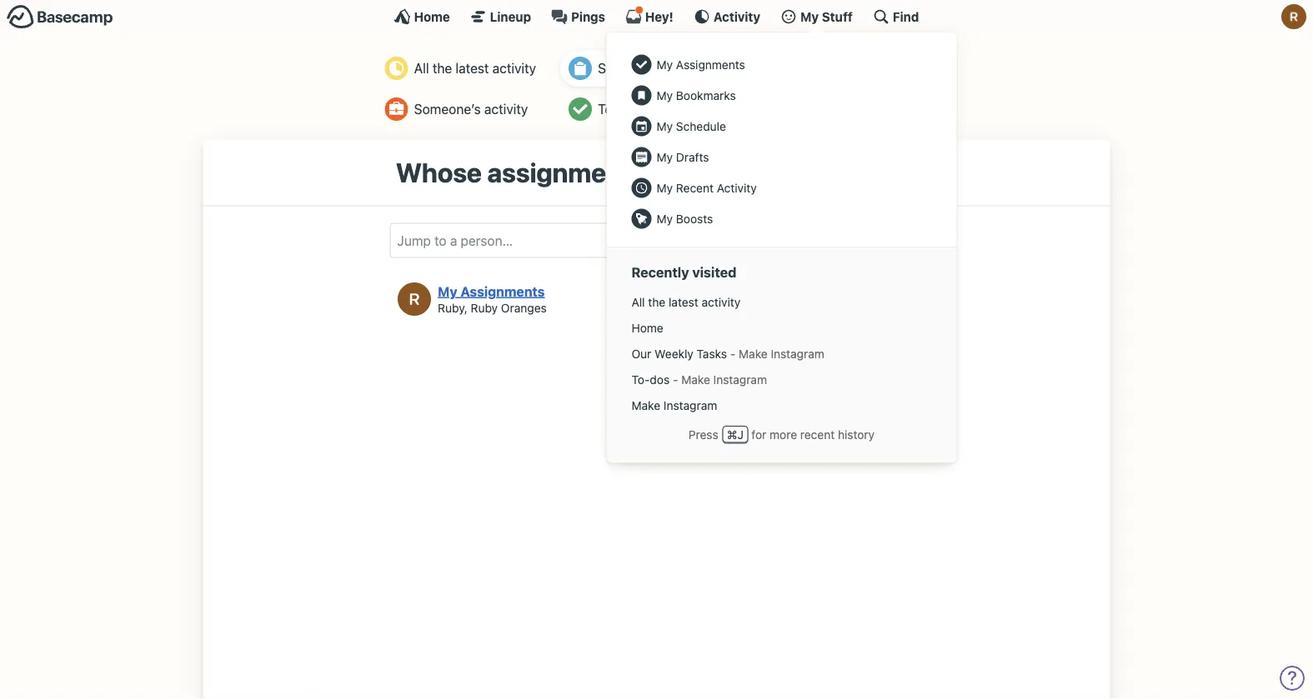 Task type: locate. For each thing, give the bounding box(es) containing it.
to-
[[598, 101, 619, 117], [632, 373, 650, 387]]

1 horizontal spatial someone's
[[598, 60, 665, 76]]

1 vertical spatial assignments
[[487, 157, 646, 189]]

0 horizontal spatial assignments
[[461, 284, 545, 299]]

all the latest activity link up someone's activity link on the top left of page
[[377, 50, 549, 87]]

activity down visited
[[702, 295, 741, 309]]

0 vertical spatial the
[[433, 60, 452, 76]]

0 vertical spatial all the latest activity link
[[377, 50, 549, 87]]

all inside recently visited pages element
[[632, 295, 645, 309]]

lineup
[[490, 9, 531, 24]]

the
[[433, 60, 452, 76], [648, 295, 666, 309]]

1 horizontal spatial assignments
[[676, 58, 746, 71]]

my stuff element
[[624, 49, 940, 234]]

drafts
[[676, 150, 709, 164]]

my assignments ruby,        ruby oranges
[[438, 284, 547, 315]]

you
[[731, 157, 776, 189]]

instagram up the make instagram link at the bottom of page
[[771, 347, 825, 361]]

1 horizontal spatial all
[[632, 295, 645, 309]]

1 vertical spatial dos
[[650, 373, 670, 387]]

1 vertical spatial make
[[682, 373, 711, 387]]

assignments up bookmarks
[[668, 60, 745, 76]]

latest up the someone's activity
[[456, 60, 489, 76]]

recently
[[632, 265, 690, 281]]

0 vertical spatial latest
[[456, 60, 489, 76]]

&
[[686, 101, 696, 117]]

⌘
[[727, 428, 738, 442]]

my inside "link"
[[657, 58, 673, 71]]

1 vertical spatial latest
[[669, 295, 699, 309]]

1 horizontal spatial all the latest activity link
[[624, 290, 940, 315]]

bookmarks
[[676, 88, 736, 102]]

0 vertical spatial assignments
[[676, 58, 746, 71]]

oranges
[[501, 301, 547, 315]]

my down someone's assignments link
[[657, 88, 673, 102]]

assignments
[[676, 58, 746, 71], [461, 284, 545, 299]]

my left boosts in the right top of the page
[[657, 212, 673, 226]]

1 horizontal spatial dos
[[650, 373, 670, 387]]

my inside 'link'
[[657, 119, 673, 133]]

latest
[[456, 60, 489, 76], [669, 295, 699, 309]]

to- right todo icon at the left top of the page
[[598, 101, 619, 117]]

0 vertical spatial dos
[[619, 101, 641, 117]]

1 vertical spatial activity
[[485, 101, 528, 117]]

1 horizontal spatial make
[[682, 373, 711, 387]]

1 vertical spatial all the latest activity link
[[624, 290, 940, 315]]

switch accounts image
[[7, 4, 113, 30]]

activity up my assignments
[[714, 9, 761, 24]]

more
[[770, 428, 797, 442]]

activity inside my stuff element
[[717, 181, 757, 195]]

recent
[[676, 181, 714, 195]]

0 vertical spatial make
[[739, 347, 768, 361]]

find
[[893, 9, 920, 24]]

1 vertical spatial all
[[632, 295, 645, 309]]

1 vertical spatial activity
[[717, 181, 757, 195]]

to- for to-dos - make instagram
[[632, 373, 650, 387]]

someone's right person report icon
[[414, 101, 481, 117]]

1 vertical spatial instagram
[[714, 373, 767, 387]]

my for my assignments
[[657, 58, 673, 71]]

home link
[[394, 8, 450, 25], [624, 315, 940, 341]]

our
[[632, 347, 652, 361]]

0 vertical spatial all
[[414, 60, 429, 76]]

recent
[[801, 428, 835, 442]]

0 horizontal spatial home
[[414, 9, 450, 24]]

1 vertical spatial all the latest activity
[[632, 295, 741, 309]]

activity
[[493, 60, 536, 76], [485, 101, 528, 117], [702, 295, 741, 309]]

1 vertical spatial home
[[632, 321, 664, 335]]

stuff
[[822, 9, 853, 24]]

1 horizontal spatial assignments
[[668, 60, 745, 76]]

someone's activity link
[[377, 91, 549, 128]]

dos inside recently visited pages element
[[650, 373, 670, 387]]

my drafts
[[657, 150, 709, 164]]

assignments inside my assignments ruby,        ruby oranges
[[461, 284, 545, 299]]

lineup link
[[470, 8, 531, 25]]

all
[[414, 60, 429, 76], [632, 295, 645, 309]]

ruby,
[[438, 301, 468, 315]]

activity left todo icon at the left top of the page
[[485, 101, 528, 117]]

assignments for someone's
[[668, 60, 745, 76]]

my left recent
[[657, 181, 673, 195]]

0 vertical spatial to-
[[598, 101, 619, 117]]

1 vertical spatial home link
[[624, 315, 940, 341]]

all the latest activity link
[[377, 50, 549, 87], [624, 290, 940, 315]]

my up my bookmarks
[[657, 58, 673, 71]]

1 horizontal spatial the
[[648, 295, 666, 309]]

home link up activity report 'image'
[[394, 8, 450, 25]]

make right tasks
[[739, 347, 768, 361]]

my for my boosts
[[657, 212, 673, 226]]

0 horizontal spatial -
[[673, 373, 678, 387]]

activity inside recently visited pages element
[[702, 295, 741, 309]]

0 vertical spatial activity
[[493, 60, 536, 76]]

all right activity report 'image'
[[414, 60, 429, 76]]

my boosts link
[[624, 204, 940, 234]]

dos down weekly
[[650, 373, 670, 387]]

2 vertical spatial activity
[[702, 295, 741, 309]]

pings button
[[551, 8, 606, 25]]

assignments up ruby
[[461, 284, 545, 299]]

my assignments link
[[624, 49, 940, 80]]

my left drafts
[[657, 150, 673, 164]]

assignments inside "link"
[[676, 58, 746, 71]]

my down added
[[657, 119, 673, 133]]

activity down lineup
[[493, 60, 536, 76]]

assignments for my assignments ruby,        ruby oranges
[[461, 284, 545, 299]]

0 horizontal spatial dos
[[619, 101, 641, 117]]

0 vertical spatial someone's
[[598, 60, 665, 76]]

0 horizontal spatial someone's
[[414, 101, 481, 117]]

home link up "our weekly tasks - make instagram"
[[624, 315, 940, 341]]

recently visited
[[632, 265, 737, 281]]

home up our
[[632, 321, 664, 335]]

1 vertical spatial someone's
[[414, 101, 481, 117]]

1 vertical spatial to-
[[632, 373, 650, 387]]

make down tasks
[[682, 373, 711, 387]]

instagram
[[771, 347, 825, 361], [714, 373, 767, 387], [664, 399, 718, 413]]

- up the make instagram
[[673, 373, 678, 387]]

make down our
[[632, 399, 661, 413]]

activity right recent
[[717, 181, 757, 195]]

1 horizontal spatial latest
[[669, 295, 699, 309]]

2 vertical spatial make
[[632, 399, 661, 413]]

schedule
[[676, 119, 726, 133]]

all the latest activity
[[414, 60, 536, 76], [632, 295, 741, 309]]

my left stuff
[[801, 9, 819, 24]]

all down recently on the top
[[632, 295, 645, 309]]

instagram down "our weekly tasks - make instagram"
[[714, 373, 767, 387]]

my inside popup button
[[801, 9, 819, 24]]

activity link
[[694, 8, 761, 25]]

assignments up bookmarks
[[676, 58, 746, 71]]

0 vertical spatial activity
[[714, 9, 761, 24]]

my assignments
[[657, 58, 746, 71]]

0 vertical spatial all the latest activity
[[414, 60, 536, 76]]

my up ruby,
[[438, 284, 458, 299]]

recently visited pages element
[[624, 290, 940, 419]]

my for my recent activity
[[657, 181, 673, 195]]

to- down our
[[632, 373, 650, 387]]

make
[[739, 347, 768, 361], [682, 373, 711, 387], [632, 399, 661, 413]]

someone's
[[598, 60, 665, 76], [414, 101, 481, 117]]

make instagram link
[[624, 393, 940, 419]]

home left lineup link
[[414, 9, 450, 24]]

see?
[[860, 157, 918, 189]]

0 vertical spatial home
[[414, 9, 450, 24]]

my recent activity
[[657, 181, 757, 195]]

completed
[[699, 101, 763, 117]]

all the latest activity up the someone's activity
[[414, 60, 536, 76]]

to
[[829, 157, 854, 189]]

home
[[414, 9, 450, 24], [632, 321, 664, 335]]

- right tasks
[[731, 347, 736, 361]]

reports image
[[796, 57, 819, 80]]

my
[[801, 9, 819, 24], [657, 58, 673, 71], [657, 88, 673, 102], [657, 119, 673, 133], [657, 150, 673, 164], [657, 181, 673, 195], [657, 212, 673, 226], [438, 284, 458, 299]]

the down recently on the top
[[648, 295, 666, 309]]

-
[[731, 347, 736, 361], [673, 373, 678, 387]]

like
[[782, 157, 824, 189]]

dos
[[619, 101, 641, 117], [650, 373, 670, 387]]

my bookmarks link
[[624, 80, 940, 111]]

boosts
[[676, 212, 713, 226]]

to- inside recently visited pages element
[[632, 373, 650, 387]]

history
[[838, 428, 875, 442]]

assignments down todo icon at the left top of the page
[[487, 157, 646, 189]]

2 horizontal spatial make
[[739, 347, 768, 361]]

press
[[689, 428, 719, 442]]

schedule image
[[796, 98, 819, 121]]

1 horizontal spatial all the latest activity
[[632, 295, 741, 309]]

1 horizontal spatial to-
[[632, 373, 650, 387]]

all the latest activity down the recently visited
[[632, 295, 741, 309]]

1 horizontal spatial -
[[731, 347, 736, 361]]

0 horizontal spatial all the latest activity link
[[377, 50, 549, 87]]

instagram down to-dos - make instagram
[[664, 399, 718, 413]]

0 horizontal spatial to-
[[598, 101, 619, 117]]

assignments for my assignments
[[676, 58, 746, 71]]

my for my bookmarks
[[657, 88, 673, 102]]

1 vertical spatial the
[[648, 295, 666, 309]]

latest down the recently visited
[[669, 295, 699, 309]]

0 vertical spatial assignments
[[668, 60, 745, 76]]

0 horizontal spatial assignments
[[487, 157, 646, 189]]

someone's right assignment image
[[598, 60, 665, 76]]

all the latest activity link down visited
[[624, 290, 940, 315]]

the up someone's activity link on the top left of page
[[433, 60, 452, 76]]

whose
[[396, 157, 482, 189]]

dos left added
[[619, 101, 641, 117]]

my for my stuff
[[801, 9, 819, 24]]

someone's for someone's activity
[[414, 101, 481, 117]]

my for my drafts
[[657, 150, 673, 164]]

activity inside someone's activity link
[[485, 101, 528, 117]]

assignments for whose
[[487, 157, 646, 189]]

0 horizontal spatial all
[[414, 60, 429, 76]]

0 horizontal spatial home link
[[394, 8, 450, 25]]

activity
[[714, 9, 761, 24], [717, 181, 757, 195]]

assignments
[[668, 60, 745, 76], [487, 157, 646, 189]]

1 horizontal spatial home
[[632, 321, 664, 335]]

assignments inside someone's assignments link
[[668, 60, 745, 76]]

0 horizontal spatial the
[[433, 60, 452, 76]]

to-dos - make instagram
[[632, 373, 767, 387]]

1 vertical spatial assignments
[[461, 284, 545, 299]]



Task type: describe. For each thing, give the bounding box(es) containing it.
0 vertical spatial instagram
[[771, 347, 825, 361]]

my inside my assignments ruby,        ruby oranges
[[438, 284, 458, 299]]

my stuff button
[[781, 8, 853, 25]]

tasks
[[697, 347, 727, 361]]

1 horizontal spatial home link
[[624, 315, 940, 341]]

main element
[[0, 0, 1314, 463]]

someone's assignments
[[598, 60, 745, 76]]

someone's for someone's assignments
[[598, 60, 665, 76]]

0 vertical spatial -
[[731, 347, 736, 361]]

to-dos added & completed
[[598, 101, 763, 117]]

my bookmarks
[[657, 88, 736, 102]]

j
[[738, 428, 744, 442]]

ruby, ruby oranges image
[[398, 283, 431, 316]]

Jump to a person… text field
[[390, 223, 924, 258]]

assignment image
[[569, 57, 592, 80]]

my for my schedule
[[657, 119, 673, 133]]

my drafts link
[[624, 142, 940, 173]]

my boosts
[[657, 212, 713, 226]]

make instagram
[[632, 399, 718, 413]]

find button
[[873, 8, 920, 25]]

hey! button
[[626, 6, 674, 25]]

dos for -
[[650, 373, 670, 387]]

added
[[645, 101, 683, 117]]

our weekly tasks - make instagram
[[632, 347, 825, 361]]

ruby
[[471, 301, 498, 315]]

0 horizontal spatial make
[[632, 399, 661, 413]]

ruby image
[[1282, 4, 1307, 29]]

⌘ j for more recent history
[[727, 428, 875, 442]]

hey!
[[646, 9, 674, 24]]

my recent activity link
[[624, 173, 940, 204]]

my stuff
[[801, 9, 853, 24]]

someone's activity
[[414, 101, 528, 117]]

for
[[752, 428, 767, 442]]

todo image
[[569, 98, 592, 121]]

to- for to-dos added & completed
[[598, 101, 619, 117]]

home inside recently visited pages element
[[632, 321, 664, 335]]

dos for added
[[619, 101, 641, 117]]

2 vertical spatial instagram
[[664, 399, 718, 413]]

to-dos added & completed link
[[561, 91, 776, 128]]

the inside recently visited pages element
[[648, 295, 666, 309]]

my schedule
[[657, 119, 726, 133]]

would
[[651, 157, 726, 189]]

activity report image
[[385, 57, 409, 80]]

someone's assignments link
[[561, 50, 776, 87]]

latest inside recently visited pages element
[[669, 295, 699, 309]]

pings
[[571, 9, 606, 24]]

0 horizontal spatial latest
[[456, 60, 489, 76]]

my schedule link
[[624, 111, 940, 142]]

all the latest activity inside recently visited pages element
[[632, 295, 741, 309]]

person report image
[[385, 98, 409, 121]]

1 vertical spatial -
[[673, 373, 678, 387]]

weekly
[[655, 347, 694, 361]]

0 horizontal spatial all the latest activity
[[414, 60, 536, 76]]

whose assignments would you like to see?
[[396, 157, 918, 189]]

0 vertical spatial home link
[[394, 8, 450, 25]]

visited
[[693, 265, 737, 281]]



Task type: vqa. For each thing, say whether or not it's contained in the screenshot.
the bottommost HOME LINK
yes



